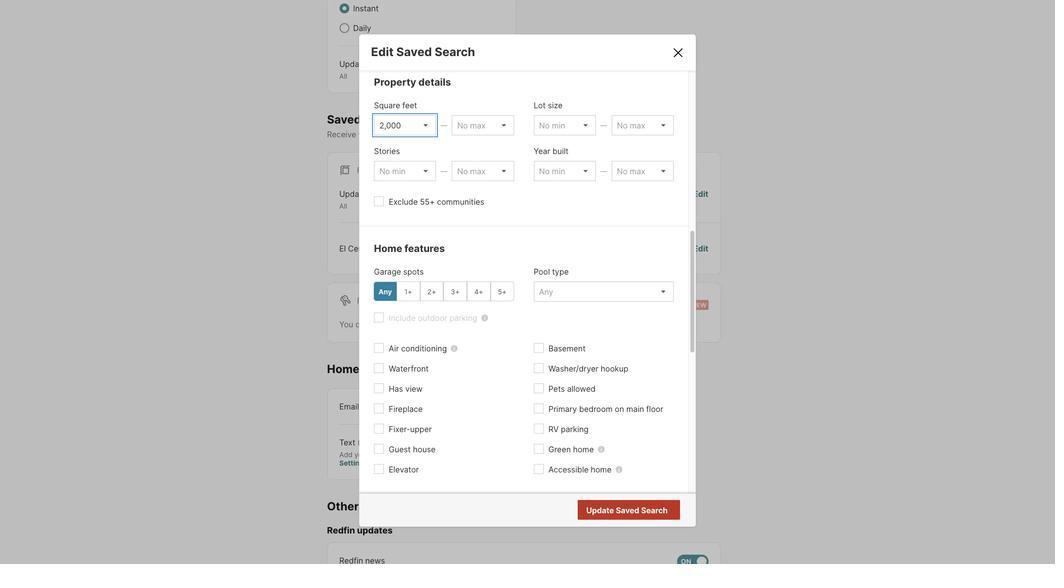 Task type: locate. For each thing, give the bounding box(es) containing it.
you
[[339, 319, 353, 329]]

55+
[[420, 197, 435, 207]]

all down 'daily' radio
[[339, 72, 347, 80]]

1 vertical spatial search
[[641, 506, 668, 516]]

notifications
[[383, 130, 429, 139]]

1 horizontal spatial searches
[[422, 319, 457, 329]]

1 horizontal spatial on
[[615, 404, 624, 414]]

has
[[389, 384, 403, 394]]

square
[[374, 101, 400, 110]]

for
[[519, 319, 530, 329]]

hookup
[[601, 364, 629, 374]]

1 vertical spatial home
[[591, 465, 612, 475]]

1 vertical spatial parking
[[561, 425, 589, 434]]

list box
[[374, 115, 436, 135], [452, 115, 514, 135], [534, 115, 596, 135], [612, 115, 674, 135], [374, 161, 436, 181], [452, 161, 514, 181], [534, 161, 596, 181], [612, 161, 674, 181], [534, 282, 674, 302]]

1 horizontal spatial your
[[468, 130, 484, 139]]

home up garage
[[374, 243, 402, 255]]

searches up conditioning
[[422, 319, 457, 329]]

home for home features
[[374, 243, 402, 255]]

text (sms)
[[339, 437, 381, 447]]

your up settings
[[355, 450, 369, 459]]

2 vertical spatial update
[[587, 506, 614, 516]]

1 vertical spatial edit button
[[694, 243, 709, 254]]

green
[[549, 445, 571, 455]]

1 types from the top
[[369, 59, 390, 69]]

home
[[374, 243, 402, 255], [327, 362, 360, 376]]

2 vertical spatial edit
[[694, 244, 709, 253]]

0 horizontal spatial searches
[[364, 113, 416, 126]]

update saved search
[[587, 506, 668, 516]]

2 types from the top
[[369, 189, 390, 199]]

guest
[[389, 445, 411, 455]]

garage spots
[[374, 267, 424, 277]]

1 update types all from the top
[[339, 59, 390, 80]]

4+
[[475, 287, 484, 296]]

update types all down for sale
[[339, 189, 390, 210]]

edit for 2nd edit button from the bottom
[[694, 189, 709, 199]]

account
[[428, 450, 456, 459]]

while
[[459, 319, 479, 329]]

for left rent
[[357, 296, 373, 306]]

edit saved search
[[371, 45, 475, 59]]

1 vertical spatial edit
[[694, 189, 709, 199]]

update types all down daily
[[339, 59, 390, 80]]

account settings
[[339, 450, 456, 467]]

searches down the square
[[364, 113, 416, 126]]

email
[[339, 402, 359, 411]]

types
[[369, 59, 390, 69], [369, 189, 390, 199]]

in
[[420, 450, 426, 459]]

0 vertical spatial for
[[357, 166, 373, 175]]

parking down 3+ 'radio'
[[450, 313, 477, 323]]

house
[[413, 445, 436, 455]]

1 vertical spatial on
[[615, 404, 624, 414]]

0 vertical spatial edit
[[371, 45, 394, 59]]

rent
[[375, 296, 396, 306]]

fireplace
[[389, 404, 423, 414]]

home right accessible
[[591, 465, 612, 475]]

1
[[394, 244, 398, 253]]

details
[[419, 76, 451, 88]]

update down 'daily' radio
[[339, 59, 367, 69]]

0 vertical spatial home
[[374, 243, 402, 255]]

0 vertical spatial search
[[435, 45, 475, 59]]

0 vertical spatial types
[[369, 59, 390, 69]]

search for edit saved search
[[435, 45, 475, 59]]

text
[[339, 437, 356, 447]]

0 vertical spatial on
[[456, 130, 466, 139]]

results
[[641, 506, 667, 516]]

0 vertical spatial all
[[339, 72, 347, 80]]

elevator
[[389, 465, 419, 475]]

Daily radio
[[339, 23, 349, 33]]

0 vertical spatial searches
[[364, 113, 416, 126]]

for rent
[[357, 296, 396, 306]]

1 vertical spatial for
[[357, 296, 373, 306]]

1 horizontal spatial parking
[[561, 425, 589, 434]]

search for update saved search
[[641, 506, 668, 516]]

on left main
[[615, 404, 624, 414]]

update inside button
[[587, 506, 614, 516]]

no results
[[629, 506, 667, 516]]

4+ radio
[[467, 282, 491, 301]]

1 vertical spatial types
[[369, 189, 390, 199]]

for for for sale
[[357, 166, 373, 175]]

0 horizontal spatial parking
[[450, 313, 477, 323]]

types down for sale
[[369, 189, 390, 199]]

1 vertical spatial update types all
[[339, 189, 390, 210]]

view
[[406, 384, 423, 394]]

lot size
[[534, 101, 563, 110]]

0 horizontal spatial search
[[435, 45, 475, 59]]

size
[[548, 101, 563, 110]]

preferred
[[487, 130, 521, 139]]

update down for sale
[[339, 189, 367, 199]]

all
[[339, 72, 347, 80], [339, 202, 347, 210]]

for left sale
[[357, 166, 373, 175]]

el
[[339, 244, 346, 253]]

1 all from the top
[[339, 72, 347, 80]]

guest house
[[389, 445, 436, 455]]

types up property
[[369, 59, 390, 69]]

1 horizontal spatial home
[[374, 243, 402, 255]]

saved
[[397, 45, 432, 59], [327, 113, 361, 126], [397, 319, 420, 329], [616, 506, 640, 516]]

parking
[[450, 313, 477, 323], [561, 425, 589, 434]]

edit
[[371, 45, 394, 59], [694, 189, 709, 199], [694, 244, 709, 253]]

air conditioning
[[389, 344, 447, 354]]

no
[[629, 506, 639, 516]]

(sms)
[[358, 437, 381, 447]]

exclude 55+ communities
[[389, 197, 485, 207]]

0 vertical spatial update types all
[[339, 59, 390, 80]]

for
[[357, 166, 373, 175], [357, 296, 373, 306]]

floor
[[647, 404, 664, 414]]

all up el
[[339, 202, 347, 210]]

0 vertical spatial update
[[339, 59, 367, 69]]

search
[[435, 45, 475, 59], [641, 506, 668, 516]]

home up accessible home
[[573, 445, 594, 455]]

parking up green home
[[561, 425, 589, 434]]

update left no
[[587, 506, 614, 516]]

search right no
[[641, 506, 668, 516]]

home features
[[374, 243, 445, 255]]

on inside 'saved searches receive timely notifications based on your preferred search filters.'
[[456, 130, 466, 139]]

0 vertical spatial your
[[468, 130, 484, 139]]

year built
[[534, 146, 569, 156]]

main
[[627, 404, 644, 414]]

0 horizontal spatial your
[[355, 450, 369, 459]]

edit inside dialog
[[371, 45, 394, 59]]

0 vertical spatial home
[[573, 445, 594, 455]]

Any radio
[[374, 282, 397, 301]]

search inside button
[[641, 506, 668, 516]]

basement
[[549, 344, 586, 354]]

upper
[[410, 425, 432, 434]]

2 for from the top
[[357, 296, 373, 306]]

2 update types all from the top
[[339, 189, 390, 210]]

edit for edit saved search
[[371, 45, 394, 59]]

other emails
[[327, 500, 398, 513]]

3+ radio
[[444, 282, 467, 301]]

1 vertical spatial your
[[355, 450, 369, 459]]

square feet
[[374, 101, 417, 110]]

washer/dryer hookup
[[549, 364, 629, 374]]

0 horizontal spatial home
[[327, 362, 360, 376]]

home inside 'edit saved search' dialog
[[374, 243, 402, 255]]

update saved search button
[[578, 500, 680, 520]]

0 vertical spatial edit button
[[694, 188, 709, 211]]

waterfront
[[389, 364, 429, 374]]

on
[[456, 130, 466, 139], [615, 404, 624, 414]]

1 vertical spatial searches
[[422, 319, 457, 329]]

0 vertical spatial parking
[[450, 313, 477, 323]]

option group inside 'edit saved search' dialog
[[374, 282, 514, 301]]

test
[[376, 244, 392, 253]]

—
[[441, 121, 448, 130], [601, 121, 607, 130], [441, 167, 448, 175], [601, 167, 607, 175]]

search up details
[[435, 45, 475, 59]]

home for green home
[[573, 445, 594, 455]]

home left tours
[[327, 362, 360, 376]]

your
[[468, 130, 484, 139], [355, 450, 369, 459]]

None checkbox
[[677, 555, 709, 564]]

1 vertical spatial home
[[327, 362, 360, 376]]

1 vertical spatial all
[[339, 202, 347, 210]]

tours
[[362, 362, 392, 376]]

fixer-upper
[[389, 425, 432, 434]]

1 edit button from the top
[[694, 188, 709, 211]]

1 horizontal spatial search
[[641, 506, 668, 516]]

option group
[[374, 282, 514, 301]]

update types all
[[339, 59, 390, 80], [339, 189, 390, 210]]

on right based
[[456, 130, 466, 139]]

emails
[[362, 500, 398, 513]]

based
[[431, 130, 454, 139]]

option group containing any
[[374, 282, 514, 301]]

0 horizontal spatial on
[[456, 130, 466, 139]]

daily
[[353, 23, 372, 33]]

1 for from the top
[[357, 166, 373, 175]]

your left preferred
[[468, 130, 484, 139]]



Task type: describe. For each thing, give the bounding box(es) containing it.
your inside 'saved searches receive timely notifications based on your preferred search filters.'
[[468, 130, 484, 139]]

add
[[339, 450, 353, 459]]

1+
[[405, 287, 412, 296]]

feet
[[403, 101, 417, 110]]

type
[[552, 267, 569, 277]]

you can create saved searches while searching for
[[339, 319, 532, 329]]

edit saved search dialog
[[359, 35, 696, 555]]

no results button
[[617, 501, 679, 521]]

3+
[[451, 287, 460, 296]]

create
[[371, 319, 395, 329]]

searches inside 'saved searches receive timely notifications based on your preferred search filters.'
[[364, 113, 416, 126]]

built
[[553, 146, 569, 156]]

any
[[379, 287, 392, 296]]

include
[[389, 313, 416, 323]]

include outdoor parking
[[389, 313, 477, 323]]

has view
[[389, 384, 423, 394]]

— for stories
[[441, 167, 448, 175]]

stories
[[374, 146, 400, 156]]

— for year built
[[601, 167, 607, 175]]

home tours
[[327, 362, 392, 376]]

on inside 'edit saved search' dialog
[[615, 404, 624, 414]]

rv
[[549, 425, 559, 434]]

other
[[327, 500, 359, 513]]

pool
[[534, 267, 550, 277]]

home for home tours
[[327, 362, 360, 376]]

redfin updates
[[327, 525, 393, 536]]

exclude
[[389, 197, 418, 207]]

bedroom
[[580, 404, 613, 414]]

redfin
[[327, 525, 355, 536]]

2+ radio
[[420, 282, 444, 301]]

primary bedroom on main floor
[[549, 404, 664, 414]]

property details
[[374, 76, 451, 88]]

pets allowed
[[549, 384, 596, 394]]

year
[[534, 146, 551, 156]]

search
[[523, 130, 548, 139]]

edit for first edit button from the bottom
[[694, 244, 709, 253]]

5+
[[498, 287, 507, 296]]

updates
[[357, 525, 393, 536]]

can
[[356, 319, 369, 329]]

conditioning
[[401, 344, 447, 354]]

phone
[[371, 450, 391, 459]]

garage
[[374, 267, 401, 277]]

washer/dryer
[[549, 364, 599, 374]]

searching
[[481, 319, 517, 329]]

5+ radio
[[491, 282, 514, 301]]

— for lot size
[[601, 121, 607, 130]]

pool type
[[534, 267, 569, 277]]

instant
[[353, 3, 379, 13]]

settings
[[339, 459, 368, 467]]

timely
[[359, 130, 381, 139]]

sale
[[375, 166, 395, 175]]

saved searches receive timely notifications based on your preferred search filters.
[[327, 113, 574, 139]]

features
[[405, 243, 445, 255]]

1+ radio
[[397, 282, 420, 301]]

spots
[[403, 267, 424, 277]]

receive
[[327, 130, 356, 139]]

pets
[[549, 384, 565, 394]]

accessible home
[[549, 465, 612, 475]]

outdoor
[[418, 313, 448, 323]]

el cerrito test 1
[[339, 244, 398, 253]]

1 vertical spatial update
[[339, 189, 367, 199]]

home for accessible home
[[591, 465, 612, 475]]

Instant radio
[[339, 3, 349, 13]]

account settings link
[[339, 450, 456, 467]]

primary
[[549, 404, 577, 414]]

air
[[389, 344, 399, 354]]

filters.
[[551, 130, 574, 139]]

for for for rent
[[357, 296, 373, 306]]

— for square feet
[[441, 121, 448, 130]]

green home
[[549, 445, 594, 455]]

saved inside 'saved searches receive timely notifications based on your preferred search filters.'
[[327, 113, 361, 126]]

2 all from the top
[[339, 202, 347, 210]]

cerrito
[[348, 244, 374, 253]]

edit saved search element
[[371, 45, 660, 59]]

accessible
[[549, 465, 589, 475]]

2 edit button from the top
[[694, 243, 709, 254]]

for sale
[[357, 166, 395, 175]]

2+
[[428, 287, 436, 296]]

saved inside button
[[616, 506, 640, 516]]

lot
[[534, 101, 546, 110]]

rv parking
[[549, 425, 589, 434]]



Task type: vqa. For each thing, say whether or not it's contained in the screenshot.
number
yes



